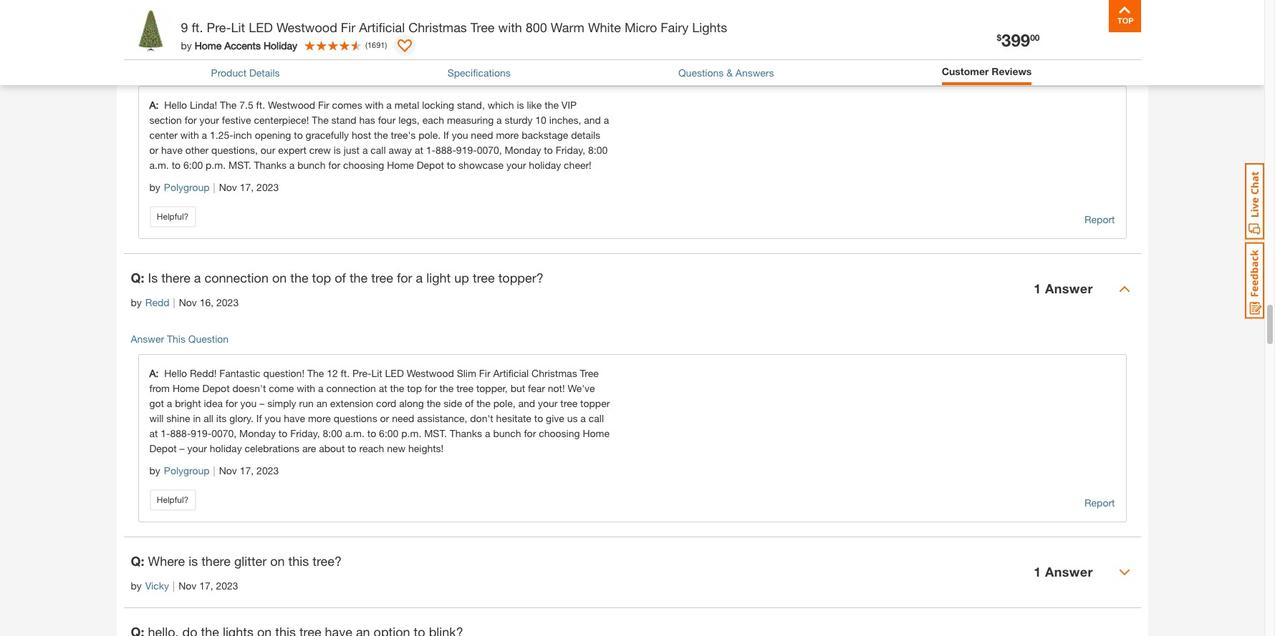 Task type: describe. For each thing, give the bounding box(es) containing it.
0 vertical spatial the
[[220, 99, 237, 111]]

to left give
[[534, 412, 543, 425]]

fir for comes
[[318, 99, 329, 111]]

linda!
[[190, 99, 217, 111]]

accents
[[224, 39, 261, 51]]

q: where is there glitter on this tree?
[[131, 554, 342, 569]]

0 vertical spatial of
[[294, 1, 306, 17]]

hello for linda!
[[164, 99, 187, 111]]

glory.
[[229, 412, 254, 425]]

a.m. inside hello redd! fantastic question! the 12 ft. pre-lit led westwood slim fir artificial christmas tree from home depot doesn't come with a connection at the top for the tree topper, but fear not! we've got a bright idea for you – simply run an extension cord along the side of the pole, and your tree topper will shine in all its glory. if you have more questions or need assistance, don't hesitate to give us a call at 1-888-919-0070, monday to friday, 8:00 a.m. to 6:00 p.m. mst. thanks a bunch for choosing home depot – your holiday celebrations are about to reach new heights!
[[345, 427, 365, 440]]

home up bright
[[173, 382, 200, 395]]

0 vertical spatial ft.
[[192, 19, 203, 35]]

on for glitter
[[270, 554, 285, 569]]

tree right 'up'
[[473, 270, 495, 286]]

1 horizontal spatial is
[[334, 144, 341, 156]]

heights!
[[408, 443, 444, 455]]

question for redd!
[[188, 333, 229, 345]]

tree up us on the bottom left of the page
[[560, 397, 578, 410]]

p.m. inside hello linda! the 7.5 ft. westwood fir comes with a metal locking stand, which is like the vip section for your festive centerpiece! the stand has four legs, each measuring a sturdy 10 inches, and a center with a 1.25-inch opening to gracefully host the tree's pole. if you need more backstage details or have other questions, our expert crew is just a call away at 1-888-919-0070, monday to friday, 8:00 a.m. to 6:00 p.m. mst. thanks a bunch for choosing home depot to showcase your holiday cheer!
[[206, 159, 226, 171]]

and inside hello redd! fantastic question! the 12 ft. pre-lit led westwood slim fir artificial christmas tree from home depot doesn't come with a connection at the top for the tree topper, but fear not! we've got a bright idea for you – simply run an extension cord along the side of the pole, and your tree topper will shine in all its glory. if you have more questions or need assistance, don't hesitate to give us a call at 1-888-919-0070, monday to friday, 8:00 a.m. to 6:00 p.m. mst. thanks a bunch for choosing home depot – your holiday celebrations are about to reach new heights!
[[518, 397, 535, 410]]

2 vertical spatial you
[[265, 412, 281, 425]]

stand,
[[457, 99, 485, 111]]

specifications
[[447, 67, 511, 79]]

to up expert
[[294, 129, 303, 141]]

a right got
[[167, 397, 172, 410]]

1 vertical spatial 16,
[[200, 296, 214, 309]]

choosing inside hello redd! fantastic question! the 12 ft. pre-lit led westwood slim fir artificial christmas tree from home depot doesn't come with a connection at the top for the tree topper, but fear not! we've got a bright idea for you – simply run an extension cord along the side of the pole, and your tree topper will shine in all its glory. if you have more questions or need assistance, don't hesitate to give us a call at 1-888-919-0070, monday to friday, 8:00 a.m. to 6:00 p.m. mst. thanks a bunch for choosing home depot – your holiday celebrations are about to reach new heights!
[[539, 427, 580, 440]]

0 horizontal spatial at
[[149, 427, 158, 440]]

polygroup for p.m.
[[164, 181, 210, 193]]

shine
[[166, 412, 190, 425]]

question!
[[263, 367, 304, 379]]

dimensions
[[225, 1, 291, 17]]

up
[[454, 270, 469, 286]]

0 horizontal spatial –
[[179, 443, 184, 455]]

light
[[426, 270, 451, 286]]

bunch inside hello redd! fantastic question! the 12 ft. pre-lit led westwood slim fir artificial christmas tree from home depot doesn't come with a connection at the top for the tree topper, but fear not! we've got a bright idea for you – simply run an extension cord along the side of the pole, and your tree topper will shine in all its glory. if you have more questions or need assistance, don't hesitate to give us a call at 1-888-919-0070, monday to friday, 8:00 a.m. to 6:00 p.m. mst. thanks a bunch for choosing home depot – your holiday celebrations are about to reach new heights!
[[493, 427, 521, 440]]

for up assistance,
[[425, 382, 437, 395]]

a down which
[[496, 114, 502, 126]]

800
[[526, 19, 547, 35]]

warm
[[551, 19, 584, 35]]

nov for hello linda! the 7.5 ft. westwood fir comes with a metal locking stand, which is like the vip section for your festive centerpiece! the stand has four legs, each measuring a sturdy 10 inches, and a center with a 1.25-inch opening to gracefully host the tree's pole. if you need more backstage details or have other questions, our expert crew is just a call away at 1-888-919-0070, monday to friday, 8:00 a.m. to 6:00 p.m. mst. thanks a bunch for choosing home depot to showcase your holiday cheer!
[[219, 181, 237, 193]]

product
[[211, 67, 246, 79]]

| for is there a connection on the top of the tree for a light up tree topper?
[[173, 296, 175, 309]]

12
[[327, 367, 338, 379]]

q: for q: is there a connection on the top of the tree for a light up tree topper?
[[131, 270, 144, 286]]

399
[[1001, 30, 1030, 50]]

ft
[[352, 1, 360, 17]]

our
[[261, 144, 275, 156]]

1 answer for q: is there a connection on the top of the tree for a light up tree topper?
[[1034, 281, 1093, 297]]

call inside hello linda! the 7.5 ft. westwood fir comes with a metal locking stand, which is like the vip section for your festive centerpiece! the stand has four legs, each measuring a sturdy 10 inches, and a center with a 1.25-inch opening to gracefully host the tree's pole. if you need more backstage details or have other questions, our expert crew is just a call away at 1-888-919-0070, monday to friday, 8:00 a.m. to 6:00 p.m. mst. thanks a bunch for choosing home depot to showcase your holiday cheer!
[[371, 144, 386, 156]]

idea
[[204, 397, 223, 410]]

919- inside hello linda! the 7.5 ft. westwood fir comes with a metal locking stand, which is like the vip section for your festive centerpiece! the stand has four legs, each measuring a sturdy 10 inches, and a center with a 1.25-inch opening to gracefully host the tree's pole. if you need more backstage details or have other questions, our expert crew is just a call away at 1-888-919-0070, monday to friday, 8:00 a.m. to 6:00 p.m. mst. thanks a bunch for choosing home depot to showcase your holiday cheer!
[[456, 144, 477, 156]]

doesn't
[[232, 382, 266, 395]]

your right showcase
[[506, 159, 526, 171]]

1 vertical spatial you
[[240, 397, 257, 410]]

details
[[571, 129, 600, 141]]

2023 for is there a connection on the top of the tree for a light up tree topper?
[[216, 296, 239, 309]]

report for hello redd! fantastic question! the 12 ft. pre-lit led westwood slim fir artificial christmas tree from home depot doesn't come with a connection at the top for the tree topper, but fear not! we've got a bright idea for you – simply run an extension cord along the side of the pole, and your tree topper will shine in all its glory. if you have more questions or need assistance, don't hesitate to give us a call at 1-888-919-0070, monday to friday, 8:00 a.m. to 6:00 p.m. mst. thanks a bunch for choosing home depot – your holiday celebrations are about to reach new heights!
[[1084, 497, 1115, 509]]

expert
[[278, 144, 306, 156]]

by for where is there glitter on this tree?
[[131, 580, 142, 592]]

0 horizontal spatial christmas
[[408, 19, 467, 35]]

showcase
[[458, 159, 504, 171]]

backstage
[[522, 129, 568, 141]]

more inside hello linda! the 7.5 ft. westwood fir comes with a metal locking stand, which is like the vip section for your festive centerpiece! the stand has four legs, each measuring a sturdy 10 inches, and a center with a 1.25-inch opening to gracefully host the tree's pole. if you need more backstage details or have other questions, our expert crew is just a call away at 1-888-919-0070, monday to friday, 8:00 a.m. to 6:00 p.m. mst. thanks a bunch for choosing home depot to showcase your holiday cheer!
[[496, 129, 519, 141]]

0070, inside hello linda! the 7.5 ft. westwood fir comes with a metal locking stand, which is like the vip section for your festive centerpiece! the stand has four legs, each measuring a sturdy 10 inches, and a center with a 1.25-inch opening to gracefully host the tree's pole. if you need more backstage details or have other questions, our expert crew is just a call away at 1-888-919-0070, monday to friday, 8:00 a.m. to 6:00 p.m. mst. thanks a bunch for choosing home depot to showcase your holiday cheer!
[[477, 144, 502, 156]]

come
[[269, 382, 294, 395]]

your down the in
[[187, 443, 207, 455]]

$ 399 00
[[997, 30, 1040, 50]]

for left the light
[[397, 270, 412, 286]]

helpful? for hello redd! fantastic question! the 12 ft. pre-lit led westwood slim fir artificial christmas tree from home depot doesn't come with a connection at the top for the tree topper, but fear not! we've got a bright idea for you – simply run an extension cord along the side of the pole, and your tree topper will shine in all its glory. if you have more questions or need assistance, don't hesitate to give us a call at 1-888-919-0070, monday to friday, 8:00 a.m. to 6:00 p.m. mst. thanks a bunch for choosing home depot – your holiday celebrations are about to reach new heights!
[[157, 495, 189, 506]]

0 horizontal spatial pre-
[[207, 19, 231, 35]]

question for linda!
[[188, 64, 229, 76]]

centerpiece!
[[254, 114, 309, 126]]

each
[[422, 114, 444, 126]]

questions
[[334, 412, 377, 425]]

celebrations
[[245, 443, 299, 455]]

details
[[249, 67, 280, 79]]

a: for hello linda! the 7.5 ft. westwood fir comes with a metal locking stand, which is like the vip section for your festive centerpiece! the stand has four legs, each measuring a sturdy 10 inches, and a center with a 1.25-inch opening to gracefully host the tree's pole. if you need more backstage details or have other questions, our expert crew is just a call away at 1-888-919-0070, monday to friday, 8:00 a.m. to 6:00 p.m. mst. thanks a bunch for choosing home depot to showcase your holiday cheer!
[[149, 99, 164, 111]]

pre- inside hello redd! fantastic question! the 12 ft. pre-lit led westwood slim fir artificial christmas tree from home depot doesn't come with a connection at the top for the tree topper, but fear not! we've got a bright idea for you – simply run an extension cord along the side of the pole, and your tree topper will shine in all its glory. if you have more questions or need assistance, don't hesitate to give us a call at 1-888-919-0070, monday to friday, 8:00 a.m. to 6:00 p.m. mst. thanks a bunch for choosing home depot – your holiday celebrations are about to reach new heights!
[[352, 367, 371, 379]]

topper?
[[498, 270, 543, 286]]

micro
[[625, 19, 657, 35]]

1 horizontal spatial –
[[259, 397, 265, 410]]

0 horizontal spatial depot
[[149, 443, 177, 455]]

simply
[[267, 397, 296, 410]]

don't
[[470, 412, 493, 425]]

)
[[385, 40, 387, 49]]

q: for q: where is there glitter on this tree?
[[131, 554, 144, 569]]

just
[[344, 144, 360, 156]]

led inside hello redd! fantastic question! the 12 ft. pre-lit led westwood slim fir artificial christmas tree from home depot doesn't come with a connection at the top for the tree topper, but fear not! we've got a bright idea for you – simply run an extension cord along the side of the pole, and your tree topper will shine in all its glory. if you have more questions or need assistance, don't hesitate to give us a call at 1-888-919-0070, monday to friday, 8:00 a.m. to 6:00 p.m. mst. thanks a bunch for choosing home depot – your holiday celebrations are about to reach new heights!
[[385, 367, 404, 379]]

extension
[[330, 397, 373, 410]]

report button for hello linda! the 7.5 ft. westwood fir comes with a metal locking stand, which is like the vip section for your festive centerpiece! the stand has four legs, each measuring a sturdy 10 inches, and a center with a 1.25-inch opening to gracefully host the tree's pole. if you need more backstage details or have other questions, our expert crew is just a call away at 1-888-919-0070, monday to friday, 8:00 a.m. to 6:00 p.m. mst. thanks a bunch for choosing home depot to showcase your holiday cheer!
[[1084, 212, 1115, 228]]

measuring
[[447, 114, 494, 126]]

2023 for hello redd! fantastic question! the 12 ft. pre-lit led westwood slim fir artificial christmas tree from home depot doesn't come with a connection at the top for the tree topper, but fear not! we've got a bright idea for you – simply run an extension cord along the side of the pole, and your tree topper will shine in all its glory. if you have more questions or need assistance, don't hesitate to give us a call at 1-888-919-0070, monday to friday, 8:00 a.m. to 6:00 p.m. mst. thanks a bunch for choosing home depot – your holiday celebrations are about to reach new heights!
[[257, 465, 279, 477]]

tree left the light
[[371, 270, 393, 286]]

with up other
[[180, 129, 199, 141]]

redd
[[145, 296, 169, 309]]

along
[[399, 397, 424, 410]]

0 vertical spatial lit
[[231, 19, 245, 35]]

1 answer for q: where is there glitter on this tree?
[[1034, 565, 1093, 580]]

helpful? button for hello redd! fantastic question! the 12 ft. pre-lit led westwood slim fir artificial christmas tree from home depot doesn't come with a connection at the top for the tree topper, but fear not! we've got a bright idea for you – simply run an extension cord along the side of the pole, and your tree topper will shine in all its glory. if you have more questions or need assistance, don't hesitate to give us a call at 1-888-919-0070, monday to friday, 8:00 a.m. to 6:00 p.m. mst. thanks a bunch for choosing home depot – your holiday celebrations are about to reach new heights!
[[149, 490, 196, 511]]

vicky button
[[145, 579, 169, 594]]

topper,
[[476, 382, 508, 395]]

home up product
[[195, 39, 222, 51]]

a right inches, in the left top of the page
[[604, 114, 609, 126]]

westwood for ft.
[[268, 99, 315, 111]]

tree down slim
[[456, 382, 474, 395]]

7.5 inside hello linda! the 7.5 ft. westwood fir comes with a metal locking stand, which is like the vip section for your festive centerpiece! the stand has four legs, each measuring a sturdy 10 inches, and a center with a 1.25-inch opening to gracefully host the tree's pole. if you need more backstage details or have other questions, our expert crew is just a call away at 1-888-919-0070, monday to friday, 8:00 a.m. to 6:00 p.m. mst. thanks a bunch for choosing home depot to showcase your holiday cheer!
[[239, 99, 253, 111]]

thanks inside hello linda! the 7.5 ft. westwood fir comes with a metal locking stand, which is like the vip section for your festive centerpiece! the stand has four legs, each measuring a sturdy 10 inches, and a center with a 1.25-inch opening to gracefully host the tree's pole. if you need more backstage details or have other questions, our expert crew is just a call away at 1-888-919-0070, monday to friday, 8:00 a.m. to 6:00 p.m. mst. thanks a bunch for choosing home depot to showcase your holiday cheer!
[[254, 159, 286, 171]]

2 vertical spatial is
[[189, 554, 198, 569]]

to left reach
[[348, 443, 356, 455]]

0 vertical spatial there
[[161, 270, 190, 286]]

holiday inside hello redd! fantastic question! the 12 ft. pre-lit led westwood slim fir artificial christmas tree from home depot doesn't come with a connection at the top for the tree topper, but fear not! we've got a bright idea for you – simply run an extension cord along the side of the pole, and your tree topper will shine in all its glory. if you have more questions or need assistance, don't hesitate to give us a call at 1-888-919-0070, monday to friday, 8:00 a.m. to 6:00 p.m. mst. thanks a bunch for choosing home depot – your holiday celebrations are about to reach new heights!
[[210, 443, 242, 455]]

a up other
[[202, 129, 207, 141]]

product details
[[211, 67, 280, 79]]

other
[[185, 144, 209, 156]]

1 horizontal spatial there
[[201, 554, 231, 569]]

| for hello redd! fantastic question! the 12 ft. pre-lit led westwood slim fir artificial christmas tree from home depot doesn't come with a connection at the top for the tree topper, but fear not! we've got a bright idea for you – simply run an extension cord along the side of the pole, and your tree topper will shine in all its glory. if you have more questions or need assistance, don't hesitate to give us a call at 1-888-919-0070, monday to friday, 8:00 a.m. to 6:00 p.m. mst. thanks a bunch for choosing home depot – your holiday celebrations are about to reach new heights!
[[213, 465, 215, 477]]

with left 800 in the top of the page
[[498, 19, 522, 35]]

a right us on the bottom left of the page
[[580, 412, 586, 425]]

fantastic
[[219, 367, 260, 379]]

at inside hello linda! the 7.5 ft. westwood fir comes with a metal locking stand, which is like the vip section for your festive centerpiece! the stand has four legs, each measuring a sturdy 10 inches, and a center with a 1.25-inch opening to gracefully host the tree's pole. if you need more backstage details or have other questions, our expert crew is just a call away at 1-888-919-0070, monday to friday, 8:00 a.m. to 6:00 p.m. mst. thanks a bunch for choosing home depot to showcase your holiday cheer!
[[415, 144, 423, 156]]

reviews
[[992, 65, 1032, 77]]

this for redd!
[[167, 333, 185, 345]]

a up by redd | nov 16, 2023
[[194, 270, 201, 286]]

to down center
[[172, 159, 181, 171]]

00
[[1030, 32, 1040, 43]]

questions,
[[211, 144, 258, 156]]

1 vertical spatial depot
[[202, 382, 230, 395]]

lit inside hello redd! fantastic question! the 12 ft. pre-lit led westwood slim fir artificial christmas tree from home depot doesn't come with a connection at the top for the tree topper, but fear not! we've got a bright idea for you – simply run an extension cord along the side of the pole, and your tree topper will shine in all its glory. if you have more questions or need assistance, don't hesitate to give us a call at 1-888-919-0070, monday to friday, 8:00 a.m. to 6:00 p.m. mst. thanks a bunch for choosing home depot – your holiday celebrations are about to reach new heights!
[[371, 367, 382, 379]]

hello linda! the 7.5 ft. westwood fir comes with a metal locking stand, which is like the vip section for your festive centerpiece! the stand has four legs, each measuring a sturdy 10 inches, and a center with a 1.25-inch opening to gracefully host the tree's pole. if you need more backstage details or have other questions, our expert crew is just a call away at 1-888-919-0070, monday to friday, 8:00 a.m. to 6:00 p.m. mst. thanks a bunch for choosing home depot to showcase your holiday cheer!
[[149, 99, 609, 171]]

1 for is there a connection on the top of the tree for a light up tree topper?
[[1034, 281, 1041, 297]]

1- inside hello linda! the 7.5 ft. westwood fir comes with a metal locking stand, which is like the vip section for your festive centerpiece! the stand has four legs, each measuring a sturdy 10 inches, and a center with a 1.25-inch opening to gracefully host the tree's pole. if you need more backstage details or have other questions, our expert crew is just a call away at 1-888-919-0070, monday to friday, 8:00 a.m. to 6:00 p.m. mst. thanks a bunch for choosing home depot to showcase your holiday cheer!
[[426, 144, 436, 156]]

to left showcase
[[447, 159, 456, 171]]

metal
[[394, 99, 419, 111]]

cord
[[376, 397, 396, 410]]

helpful? for hello linda! the 7.5 ft. westwood fir comes with a metal locking stand, which is like the vip section for your festive centerpiece! the stand has four legs, each measuring a sturdy 10 inches, and a center with a 1.25-inch opening to gracefully host the tree's pole. if you need more backstage details or have other questions, our expert crew is just a call away at 1-888-919-0070, monday to friday, 8:00 a.m. to 6:00 p.m. mst. thanks a bunch for choosing home depot to showcase your holiday cheer!
[[157, 211, 189, 222]]

section
[[149, 114, 182, 126]]

monday inside hello redd! fantastic question! the 12 ft. pre-lit led westwood slim fir artificial christmas tree from home depot doesn't come with a connection at the top for the tree topper, but fear not! we've got a bright idea for you – simply run an extension cord along the side of the pole, and your tree topper will shine in all its glory. if you have more questions or need assistance, don't hesitate to give us a call at 1-888-919-0070, monday to friday, 8:00 a.m. to 6:00 p.m. mst. thanks a bunch for choosing home depot – your holiday celebrations are about to reach new heights!
[[239, 427, 276, 440]]

nov 16, 2023
[[179, 28, 239, 40]]

6:00 inside hello linda! the 7.5 ft. westwood fir comes with a metal locking stand, which is like the vip section for your festive centerpiece! the stand has four legs, each measuring a sturdy 10 inches, and a center with a 1.25-inch opening to gracefully host the tree's pole. if you need more backstage details or have other questions, our expert crew is just a call away at 1-888-919-0070, monday to friday, 8:00 a.m. to 6:00 p.m. mst. thanks a bunch for choosing home depot to showcase your holiday cheer!
[[183, 159, 203, 171]]

connection inside hello redd! fantastic question! the 12 ft. pre-lit led westwood slim fir artificial christmas tree from home depot doesn't come with a connection at the top for the tree topper, but fear not! we've got a bright idea for you – simply run an extension cord along the side of the pole, and your tree topper will shine in all its glory. if you have more questions or need assistance, don't hesitate to give us a call at 1-888-919-0070, monday to friday, 8:00 a.m. to 6:00 p.m. mst. thanks a bunch for choosing home depot – your holiday celebrations are about to reach new heights!
[[326, 382, 376, 395]]

0 horizontal spatial are
[[182, 1, 200, 17]]

10
[[535, 114, 546, 126]]

by left linda
[[131, 28, 142, 40]]

888- inside hello linda! the 7.5 ft. westwood fir comes with a metal locking stand, which is like the vip section for your festive centerpiece! the stand has four legs, each measuring a sturdy 10 inches, and a center with a 1.25-inch opening to gracefully host the tree's pole. if you need more backstage details or have other questions, our expert crew is just a call away at 1-888-919-0070, monday to friday, 8:00 a.m. to 6:00 p.m. mst. thanks a bunch for choosing home depot to showcase your holiday cheer!
[[436, 144, 456, 156]]

for up glory.
[[225, 397, 238, 410]]

2023 for where is there glitter on this tree?
[[216, 580, 238, 592]]

center
[[149, 129, 178, 141]]

and inside hello linda! the 7.5 ft. westwood fir comes with a metal locking stand, which is like the vip section for your festive centerpiece! the stand has four legs, each measuring a sturdy 10 inches, and a center with a 1.25-inch opening to gracefully host the tree's pole. if you need more backstage details or have other questions, our expert crew is just a call away at 1-888-919-0070, monday to friday, 8:00 a.m. to 6:00 p.m. mst. thanks a bunch for choosing home depot to showcase your holiday cheer!
[[584, 114, 601, 126]]

answer this question link for redd!
[[131, 333, 229, 345]]

or inside hello linda! the 7.5 ft. westwood fir comes with a metal locking stand, which is like the vip section for your festive centerpiece! the stand has four legs, each measuring a sturdy 10 inches, and a center with a 1.25-inch opening to gracefully host the tree's pole. if you need more backstage details or have other questions, our expert crew is just a call away at 1-888-919-0070, monday to friday, 8:00 a.m. to 6:00 p.m. mst. thanks a bunch for choosing home depot to showcase your holiday cheer!
[[149, 144, 158, 156]]

vicky
[[145, 580, 169, 592]]

nov for where is there glitter on this tree?
[[178, 580, 196, 592]]

mst. inside hello redd! fantastic question! the 12 ft. pre-lit led westwood slim fir artificial christmas tree from home depot doesn't come with a connection at the top for the tree topper, but fear not! we've got a bright idea for you – simply run an extension cord along the side of the pole, and your tree topper will shine in all its glory. if you have more questions or need assistance, don't hesitate to give us a call at 1-888-919-0070, monday to friday, 8:00 a.m. to 6:00 p.m. mst. thanks a bunch for choosing home depot – your holiday celebrations are about to reach new heights!
[[424, 427, 447, 440]]

us
[[567, 412, 578, 425]]

1 vertical spatial the
[[312, 114, 329, 126]]

depot inside hello linda! the 7.5 ft. westwood fir comes with a metal locking stand, which is like the vip section for your festive centerpiece! the stand has four legs, each measuring a sturdy 10 inches, and a center with a 1.25-inch opening to gracefully host the tree's pole. if you need more backstage details or have other questions, our expert crew is just a call away at 1-888-919-0070, monday to friday, 8:00 a.m. to 6:00 p.m. mst. thanks a bunch for choosing home depot to showcase your holiday cheer!
[[417, 159, 444, 171]]

where
[[148, 554, 185, 569]]

0 vertical spatial is
[[517, 99, 524, 111]]

by for is there a connection on the top of the tree for a light up tree topper?
[[131, 296, 142, 309]]

0 horizontal spatial tree
[[470, 19, 495, 35]]

will
[[149, 412, 164, 425]]

inch
[[233, 129, 252, 141]]

tree's
[[391, 129, 416, 141]]

9
[[181, 19, 188, 35]]

0 horizontal spatial top
[[312, 270, 331, 286]]

customer
[[942, 65, 989, 77]]

polygroup button for at
[[164, 463, 210, 479]]

live chat image
[[1245, 163, 1264, 240]]

1 horizontal spatial 7.5
[[331, 1, 349, 17]]

by for hello linda! the 7.5 ft. westwood fir comes with a metal locking stand, which is like the vip section for your festive centerpiece! the stand has four legs, each measuring a sturdy 10 inches, and a center with a 1.25-inch opening to gracefully host the tree's pole. if you need more backstage details or have other questions, our expert crew is just a call away at 1-888-919-0070, monday to friday, 8:00 a.m. to 6:00 p.m. mst. thanks a bunch for choosing home depot to showcase your holiday cheer!
[[149, 181, 160, 193]]

festive
[[222, 114, 251, 126]]

pole.
[[418, 129, 441, 141]]

helpful? button for hello linda! the 7.5 ft. westwood fir comes with a metal locking stand, which is like the vip section for your festive centerpiece! the stand has four legs, each measuring a sturdy 10 inches, and a center with a 1.25-inch opening to gracefully host the tree's pole. if you need more backstage details or have other questions, our expert crew is just a call away at 1-888-919-0070, monday to friday, 8:00 a.m. to 6:00 p.m. mst. thanks a bunch for choosing home depot to showcase your holiday cheer!
[[149, 206, 196, 228]]

a up four
[[386, 99, 392, 111]]

fear
[[528, 382, 545, 395]]

run
[[299, 397, 314, 410]]

for down 'linda!'
[[185, 114, 197, 126]]

nov right linda
[[179, 28, 197, 40]]

by down "9" on the left top of page
[[181, 39, 192, 51]]

1 vertical spatial of
[[335, 270, 346, 286]]

home down topper
[[583, 427, 610, 440]]

comes
[[332, 99, 362, 111]]

give
[[546, 412, 564, 425]]

to up celebrations
[[278, 427, 287, 440]]

to up reach
[[367, 427, 376, 440]]

stand?
[[389, 1, 429, 17]]



Task type: locate. For each thing, give the bounding box(es) containing it.
2 report from the top
[[1084, 497, 1115, 509]]

q: what are the dimensions of the 7.5 ft tree stand?
[[131, 1, 429, 17]]

bunch inside hello linda! the 7.5 ft. westwood fir comes with a metal locking stand, which is like the vip section for your festive centerpiece! the stand has four legs, each measuring a sturdy 10 inches, and a center with a 1.25-inch opening to gracefully host the tree's pole. if you need more backstage details or have other questions, our expert crew is just a call away at 1-888-919-0070, monday to friday, 8:00 a.m. to 6:00 p.m. mst. thanks a bunch for choosing home depot to showcase your holiday cheer!
[[297, 159, 326, 171]]

1 polygroup from the top
[[164, 181, 210, 193]]

1 this from the top
[[167, 64, 185, 76]]

1 vertical spatial report button
[[1084, 496, 1115, 511]]

your up give
[[538, 397, 558, 410]]

tree inside hello redd! fantastic question! the 12 ft. pre-lit led westwood slim fir artificial christmas tree from home depot doesn't come with a connection at the top for the tree topper, but fear not! we've got a bright idea for you – simply run an extension cord along the side of the pole, and your tree topper will shine in all its glory. if you have more questions or need assistance, don't hesitate to give us a call at 1-888-919-0070, monday to friday, 8:00 a.m. to 6:00 p.m. mst. thanks a bunch for choosing home depot – your holiday celebrations are about to reach new heights!
[[580, 367, 599, 379]]

1 vertical spatial is
[[334, 144, 341, 156]]

1 horizontal spatial pre-
[[352, 367, 371, 379]]

friday, inside hello redd! fantastic question! the 12 ft. pre-lit led westwood slim fir artificial christmas tree from home depot doesn't come with a connection at the top for the tree topper, but fear not! we've got a bright idea for you – simply run an extension cord along the side of the pole, and your tree topper will shine in all its glory. if you have more questions or need assistance, don't hesitate to give us a call at 1-888-919-0070, monday to friday, 8:00 a.m. to 6:00 p.m. mst. thanks a bunch for choosing home depot – your holiday celebrations are about to reach new heights!
[[290, 427, 320, 440]]

0070, up showcase
[[477, 144, 502, 156]]

0 vertical spatial 888-
[[436, 144, 456, 156]]

away
[[389, 144, 412, 156]]

17, down questions,
[[240, 181, 254, 193]]

the inside hello redd! fantastic question! the 12 ft. pre-lit led westwood slim fir artificial christmas tree from home depot doesn't come with a connection at the top for the tree topper, but fear not! we've got a bright idea for you – simply run an extension cord along the side of the pole, and your tree topper will shine in all its glory. if you have more questions or need assistance, don't hesitate to give us a call at 1-888-919-0070, monday to friday, 8:00 a.m. to 6:00 p.m. mst. thanks a bunch for choosing home depot – your holiday celebrations are about to reach new heights!
[[307, 367, 324, 379]]

by vicky | nov 17, 2023
[[131, 580, 238, 592]]

call left away
[[371, 144, 386, 156]]

17,
[[240, 181, 254, 193], [240, 465, 254, 477], [199, 580, 213, 592]]

or down center
[[149, 144, 158, 156]]

depot up the 'idea'
[[202, 382, 230, 395]]

friday, inside hello linda! the 7.5 ft. westwood fir comes with a metal locking stand, which is like the vip section for your festive centerpiece! the stand has four legs, each measuring a sturdy 10 inches, and a center with a 1.25-inch opening to gracefully host the tree's pole. if you need more backstage details or have other questions, our expert crew is just a call away at 1-888-919-0070, monday to friday, 8:00 a.m. to 6:00 p.m. mst. thanks a bunch for choosing home depot to showcase your holiday cheer!
[[556, 144, 585, 156]]

1 report from the top
[[1084, 213, 1115, 225]]

1 vertical spatial or
[[380, 412, 389, 425]]

2 polygroup button from the top
[[164, 463, 210, 479]]

0 vertical spatial christmas
[[408, 19, 467, 35]]

you down measuring
[[452, 129, 468, 141]]

christmas inside hello redd! fantastic question! the 12 ft. pre-lit led westwood slim fir artificial christmas tree from home depot doesn't come with a connection at the top for the tree topper, but fear not! we've got a bright idea for you – simply run an extension cord along the side of the pole, and your tree topper will shine in all its glory. if you have more questions or need assistance, don't hesitate to give us a call at 1-888-919-0070, monday to friday, 8:00 a.m. to 6:00 p.m. mst. thanks a bunch for choosing home depot – your holiday celebrations are about to reach new heights!
[[532, 367, 577, 379]]

0 horizontal spatial artificial
[[359, 19, 405, 35]]

7.5 left ft on the top of the page
[[331, 1, 349, 17]]

2023 for hello linda! the 7.5 ft. westwood fir comes with a metal locking stand, which is like the vip section for your festive centerpiece! the stand has four legs, each measuring a sturdy 10 inches, and a center with a 1.25-inch opening to gracefully host the tree's pole. if you need more backstage details or have other questions, our expert crew is just a call away at 1-888-919-0070, monday to friday, 8:00 a.m. to 6:00 p.m. mst. thanks a bunch for choosing home depot to showcase your holiday cheer!
[[257, 181, 279, 193]]

bunch down hesitate
[[493, 427, 521, 440]]

a.m. inside hello linda! the 7.5 ft. westwood fir comes with a metal locking stand, which is like the vip section for your festive centerpiece! the stand has four legs, each measuring a sturdy 10 inches, and a center with a 1.25-inch opening to gracefully host the tree's pole. if you need more backstage details or have other questions, our expert crew is just a call away at 1-888-919-0070, monday to friday, 8:00 a.m. to 6:00 p.m. mst. thanks a bunch for choosing home depot to showcase your holiday cheer!
[[149, 159, 169, 171]]

hello inside hello redd! fantastic question! the 12 ft. pre-lit led westwood slim fir artificial christmas tree from home depot doesn't come with a connection at the top for the tree topper, but fear not! we've got a bright idea for you – simply run an extension cord along the side of the pole, and your tree topper will shine in all its glory. if you have more questions or need assistance, don't hesitate to give us a call at 1-888-919-0070, monday to friday, 8:00 a.m. to 6:00 p.m. mst. thanks a bunch for choosing home depot – your holiday celebrations are about to reach new heights!
[[164, 367, 187, 379]]

mst. down questions,
[[229, 159, 251, 171]]

1 vertical spatial 8:00
[[323, 427, 342, 440]]

0070, inside hello redd! fantastic question! the 12 ft. pre-lit led westwood slim fir artificial christmas tree from home depot doesn't come with a connection at the top for the tree topper, but fear not! we've got a bright idea for you – simply run an extension cord along the side of the pole, and your tree topper will shine in all its glory. if you have more questions or need assistance, don't hesitate to give us a call at 1-888-919-0070, monday to friday, 8:00 a.m. to 6:00 p.m. mst. thanks a bunch for choosing home depot – your holiday celebrations are about to reach new heights!
[[211, 427, 237, 440]]

answer this question link for linda!
[[131, 64, 229, 76]]

2 helpful? from the top
[[157, 495, 189, 506]]

by polygroup | nov 17, 2023 down other
[[149, 181, 279, 193]]

there right is
[[161, 270, 190, 286]]

1 1 answer from the top
[[1034, 281, 1093, 297]]

christmas down stand?
[[408, 19, 467, 35]]

0 vertical spatial answer this question link
[[131, 64, 229, 76]]

nov for is there a connection on the top of the tree for a light up tree topper?
[[179, 296, 197, 309]]

17, for hello redd! fantastic question! the 12 ft. pre-lit led westwood slim fir artificial christmas tree from home depot doesn't come with a connection at the top for the tree topper, but fear not! we've got a bright idea for you – simply run an extension cord along the side of the pole, and your tree topper will shine in all its glory. if you have more questions or need assistance, don't hesitate to give us a call at 1-888-919-0070, monday to friday, 8:00 a.m. to 6:00 p.m. mst. thanks a bunch for choosing home depot – your holiday celebrations are about to reach new heights!
[[240, 465, 254, 477]]

a up an
[[318, 382, 323, 395]]

friday, down the run
[[290, 427, 320, 440]]

this for linda!
[[167, 64, 185, 76]]

westwood
[[276, 19, 337, 35], [268, 99, 315, 111], [407, 367, 454, 379]]

2 vertical spatial the
[[307, 367, 324, 379]]

lights
[[692, 19, 727, 35]]

2 q: from the top
[[131, 270, 144, 286]]

for down crew at the top left
[[328, 159, 340, 171]]

choosing inside hello linda! the 7.5 ft. westwood fir comes with a metal locking stand, which is like the vip section for your festive centerpiece! the stand has four legs, each measuring a sturdy 10 inches, and a center with a 1.25-inch opening to gracefully host the tree's pole. if you need more backstage details or have other questions, our expert crew is just a call away at 1-888-919-0070, monday to friday, 8:00 a.m. to 6:00 p.m. mst. thanks a bunch for choosing home depot to showcase your holiday cheer!
[[343, 159, 384, 171]]

2 a: from the top
[[149, 367, 164, 379]]

0 vertical spatial polygroup
[[164, 181, 210, 193]]

artificial up ")"
[[359, 19, 405, 35]]

919-
[[456, 144, 477, 156], [191, 427, 211, 440]]

at
[[415, 144, 423, 156], [379, 382, 387, 395], [149, 427, 158, 440]]

choosing down give
[[539, 427, 580, 440]]

6:00 up the new on the left bottom
[[379, 427, 399, 440]]

0 vertical spatial connection
[[205, 270, 269, 286]]

artificial inside hello redd! fantastic question! the 12 ft. pre-lit led westwood slim fir artificial christmas tree from home depot doesn't come with a connection at the top for the tree topper, but fear not! we've got a bright idea for you – simply run an extension cord along the side of the pole, and your tree topper will shine in all its glory. if you have more questions or need assistance, don't hesitate to give us a call at 1-888-919-0070, monday to friday, 8:00 a.m. to 6:00 p.m. mst. thanks a bunch for choosing home depot – your holiday celebrations are about to reach new heights!
[[493, 367, 529, 379]]

0 vertical spatial at
[[415, 144, 423, 156]]

2 caret image from the top
[[1118, 567, 1130, 579]]

is up by vicky | nov 17, 2023
[[189, 554, 198, 569]]

0 vertical spatial have
[[161, 144, 183, 156]]

display image
[[398, 39, 412, 54]]

q: left is
[[131, 270, 144, 286]]

which
[[488, 99, 514, 111]]

from
[[149, 382, 170, 395]]

1 question from the top
[[188, 64, 229, 76]]

1 vertical spatial lit
[[371, 367, 382, 379]]

more down an
[[308, 412, 331, 425]]

is left like
[[517, 99, 524, 111]]

1 vertical spatial fir
[[318, 99, 329, 111]]

hello up from
[[164, 367, 187, 379]]

polygroup button
[[164, 180, 210, 195], [164, 463, 210, 479]]

0 horizontal spatial 1-
[[161, 427, 170, 440]]

1 horizontal spatial need
[[471, 129, 493, 141]]

1 helpful? button from the top
[[149, 206, 196, 228]]

or inside hello redd! fantastic question! the 12 ft. pre-lit led westwood slim fir artificial christmas tree from home depot doesn't come with a connection at the top for the tree topper, but fear not! we've got a bright idea for you – simply run an extension cord along the side of the pole, and your tree topper will shine in all its glory. if you have more questions or need assistance, don't hesitate to give us a call at 1-888-919-0070, monday to friday, 8:00 a.m. to 6:00 p.m. mst. thanks a bunch for choosing home depot – your holiday celebrations are about to reach new heights!
[[380, 412, 389, 425]]

0 horizontal spatial ft.
[[192, 19, 203, 35]]

side
[[444, 397, 462, 410]]

0 vertical spatial top
[[312, 270, 331, 286]]

ft. right 12
[[341, 367, 350, 379]]

1 report button from the top
[[1084, 212, 1115, 228]]

ft. up centerpiece!
[[256, 99, 265, 111]]

tree right ft on the top of the page
[[364, 1, 386, 17]]

1 vertical spatial 1 answer
[[1034, 565, 1093, 580]]

1 horizontal spatial 6:00
[[379, 427, 399, 440]]

1 caret image from the top
[[1118, 283, 1130, 295]]

1 vertical spatial artificial
[[493, 367, 529, 379]]

2 by polygroup | nov 17, 2023 from the top
[[149, 465, 279, 477]]

1 vertical spatial 888-
[[170, 427, 191, 440]]

0 vertical spatial by polygroup | nov 17, 2023
[[149, 181, 279, 193]]

1 horizontal spatial more
[[496, 129, 519, 141]]

1 vertical spatial answer this question link
[[131, 333, 229, 345]]

topper
[[580, 397, 610, 410]]

2 question from the top
[[188, 333, 229, 345]]

question
[[188, 64, 229, 76], [188, 333, 229, 345]]

1 horizontal spatial top
[[407, 382, 422, 395]]

christmas up the not!
[[532, 367, 577, 379]]

0 vertical spatial more
[[496, 129, 519, 141]]

answer this question up 'linda!'
[[131, 64, 229, 76]]

1 horizontal spatial monday
[[505, 144, 541, 156]]

1 horizontal spatial 919-
[[456, 144, 477, 156]]

0 horizontal spatial bunch
[[297, 159, 326, 171]]

1 vertical spatial on
[[270, 554, 285, 569]]

1 horizontal spatial mst.
[[424, 427, 447, 440]]

polygroup for at
[[164, 465, 210, 477]]

monday inside hello linda! the 7.5 ft. westwood fir comes with a metal locking stand, which is like the vip section for your festive centerpiece! the stand has four legs, each measuring a sturdy 10 inches, and a center with a 1.25-inch opening to gracefully host the tree's pole. if you need more backstage details or have other questions, our expert crew is just a call away at 1-888-919-0070, monday to friday, 8:00 a.m. to 6:00 p.m. mst. thanks a bunch for choosing home depot to showcase your holiday cheer!
[[505, 144, 541, 156]]

fir inside hello linda! the 7.5 ft. westwood fir comes with a metal locking stand, which is like the vip section for your festive centerpiece! the stand has four legs, each measuring a sturdy 10 inches, and a center with a 1.25-inch opening to gracefully host the tree's pole. if you need more backstage details or have other questions, our expert crew is just a call away at 1-888-919-0070, monday to friday, 8:00 a.m. to 6:00 p.m. mst. thanks a bunch for choosing home depot to showcase your holiday cheer!
[[318, 99, 329, 111]]

0 vertical spatial pre-
[[207, 19, 231, 35]]

by down the 'will'
[[149, 465, 160, 477]]

1 q: from the top
[[131, 1, 144, 17]]

0 vertical spatial on
[[272, 270, 287, 286]]

2 horizontal spatial of
[[465, 397, 474, 410]]

have inside hello redd! fantastic question! the 12 ft. pre-lit led westwood slim fir artificial christmas tree from home depot doesn't come with a connection at the top for the tree topper, but fear not! we've got a bright idea for you – simply run an extension cord along the side of the pole, and your tree topper will shine in all its glory. if you have more questions or need assistance, don't hesitate to give us a call at 1-888-919-0070, monday to friday, 8:00 a.m. to 6:00 p.m. mst. thanks a bunch for choosing home depot – your holiday celebrations are about to reach new heights!
[[284, 412, 305, 425]]

17, for hello linda! the 7.5 ft. westwood fir comes with a metal locking stand, which is like the vip section for your festive centerpiece! the stand has four legs, each measuring a sturdy 10 inches, and a center with a 1.25-inch opening to gracefully host the tree's pole. if you need more backstage details or have other questions, our expert crew is just a call away at 1-888-919-0070, monday to friday, 8:00 a.m. to 6:00 p.m. mst. thanks a bunch for choosing home depot to showcase your holiday cheer!
[[240, 181, 254, 193]]

home inside hello linda! the 7.5 ft. westwood fir comes with a metal locking stand, which is like the vip section for your festive centerpiece! the stand has four legs, each measuring a sturdy 10 inches, and a center with a 1.25-inch opening to gracefully host the tree's pole. if you need more backstage details or have other questions, our expert crew is just a call away at 1-888-919-0070, monday to friday, 8:00 a.m. to 6:00 p.m. mst. thanks a bunch for choosing home depot to showcase your holiday cheer!
[[387, 159, 414, 171]]

by down center
[[149, 181, 160, 193]]

16, right "9" on the left top of page
[[200, 28, 214, 40]]

q: is there a connection on the top of the tree for a light up tree topper?
[[131, 270, 543, 286]]

1 horizontal spatial and
[[584, 114, 601, 126]]

connection up extension
[[326, 382, 376, 395]]

not!
[[548, 382, 565, 395]]

1 horizontal spatial 0070,
[[477, 144, 502, 156]]

pre-
[[207, 19, 231, 35], [352, 367, 371, 379]]

1- inside hello redd! fantastic question! the 12 ft. pre-lit led westwood slim fir artificial christmas tree from home depot doesn't come with a connection at the top for the tree topper, but fear not! we've got a bright idea for you – simply run an extension cord along the side of the pole, and your tree topper will shine in all its glory. if you have more questions or need assistance, don't hesitate to give us a call at 1-888-919-0070, monday to friday, 8:00 a.m. to 6:00 p.m. mst. thanks a bunch for choosing home depot – your holiday celebrations are about to reach new heights!
[[161, 427, 170, 440]]

hello inside hello linda! the 7.5 ft. westwood fir comes with a metal locking stand, which is like the vip section for your festive centerpiece! the stand has four legs, each measuring a sturdy 10 inches, and a center with a 1.25-inch opening to gracefully host the tree's pole. if you need more backstage details or have other questions, our expert crew is just a call away at 1-888-919-0070, monday to friday, 8:00 a.m. to 6:00 p.m. mst. thanks a bunch for choosing home depot to showcase your holiday cheer!
[[164, 99, 187, 111]]

to
[[294, 129, 303, 141], [544, 144, 553, 156], [172, 159, 181, 171], [447, 159, 456, 171], [534, 412, 543, 425], [278, 427, 287, 440], [367, 427, 376, 440], [348, 443, 356, 455]]

q:
[[131, 1, 144, 17], [131, 270, 144, 286], [131, 554, 144, 569]]

a.m.
[[149, 159, 169, 171], [345, 427, 365, 440]]

9 ft. pre-lit led westwood fir artificial christmas tree with 800 warm white micro fairy lights
[[181, 19, 727, 35]]

to down backstage
[[544, 144, 553, 156]]

1 vertical spatial top
[[407, 382, 422, 395]]

919- inside hello redd! fantastic question! the 12 ft. pre-lit led westwood slim fir artificial christmas tree from home depot doesn't come with a connection at the top for the tree topper, but fear not! we've got a bright idea for you – simply run an extension cord along the side of the pole, and your tree topper will shine in all its glory. if you have more questions or need assistance, don't hesitate to give us a call at 1-888-919-0070, monday to friday, 8:00 a.m. to 6:00 p.m. mst. thanks a bunch for choosing home depot – your holiday celebrations are about to reach new heights!
[[191, 427, 211, 440]]

ft. right "9" on the left top of page
[[192, 19, 203, 35]]

with up the has
[[365, 99, 384, 111]]

1 horizontal spatial led
[[385, 367, 404, 379]]

1 for where is there glitter on this tree?
[[1034, 565, 1041, 580]]

a: for hello redd! fantastic question! the 12 ft. pre-lit led westwood slim fir artificial christmas tree from home depot doesn't come with a connection at the top for the tree topper, but fear not! we've got a bright idea for you – simply run an extension cord along the side of the pole, and your tree topper will shine in all its glory. if you have more questions or need assistance, don't hesitate to give us a call at 1-888-919-0070, monday to friday, 8:00 a.m. to 6:00 p.m. mst. thanks a bunch for choosing home depot – your holiday celebrations are about to reach new heights!
[[149, 367, 164, 379]]

1 hello from the top
[[164, 99, 187, 111]]

all
[[204, 412, 213, 425]]

linda button
[[145, 26, 170, 41]]

1- down pole.
[[426, 144, 436, 156]]

bright
[[175, 397, 201, 410]]

is
[[517, 99, 524, 111], [334, 144, 341, 156], [189, 554, 198, 569]]

by home accents holiday
[[181, 39, 297, 51]]

specifications button
[[447, 65, 511, 80], [447, 65, 511, 80]]

1 vertical spatial 1
[[1034, 565, 1041, 580]]

0 vertical spatial are
[[182, 1, 200, 17]]

by polygroup | nov 17, 2023 for thanks
[[149, 181, 279, 193]]

call inside hello redd! fantastic question! the 12 ft. pre-lit led westwood slim fir artificial christmas tree from home depot doesn't come with a connection at the top for the tree topper, but fear not! we've got a bright idea for you – simply run an extension cord along the side of the pole, and your tree topper will shine in all its glory. if you have more questions or need assistance, don't hesitate to give us a call at 1-888-919-0070, monday to friday, 8:00 a.m. to 6:00 p.m. mst. thanks a bunch for choosing home depot – your holiday celebrations are about to reach new heights!
[[589, 412, 604, 425]]

919- down the in
[[191, 427, 211, 440]]

thanks inside hello redd! fantastic question! the 12 ft. pre-lit led westwood slim fir artificial christmas tree from home depot doesn't come with a connection at the top for the tree topper, but fear not! we've got a bright idea for you – simply run an extension cord along the side of the pole, and your tree topper will shine in all its glory. if you have more questions or need assistance, don't hesitate to give us a call at 1-888-919-0070, monday to friday, 8:00 a.m. to 6:00 p.m. mst. thanks a bunch for choosing home depot – your holiday celebrations are about to reach new heights!
[[450, 427, 482, 440]]

answer this question link up 'linda!'
[[131, 64, 229, 76]]

report button for hello redd! fantastic question! the 12 ft. pre-lit led westwood slim fir artificial christmas tree from home depot doesn't come with a connection at the top for the tree topper, but fear not! we've got a bright idea for you – simply run an extension cord along the side of the pole, and your tree topper will shine in all its glory. if you have more questions or need assistance, don't hesitate to give us a call at 1-888-919-0070, monday to friday, 8:00 a.m. to 6:00 p.m. mst. thanks a bunch for choosing home depot – your holiday celebrations are about to reach new heights!
[[1084, 496, 1115, 511]]

redd button
[[145, 295, 169, 310]]

1 horizontal spatial at
[[379, 382, 387, 395]]

feedback link image
[[1245, 242, 1264, 319]]

with
[[498, 19, 522, 35], [365, 99, 384, 111], [180, 129, 199, 141], [297, 382, 315, 395]]

what
[[148, 1, 178, 17]]

1 answer this question link from the top
[[131, 64, 229, 76]]

a left the light
[[416, 270, 423, 286]]

answer
[[131, 64, 164, 76], [1045, 281, 1093, 297], [131, 333, 164, 345], [1045, 565, 1093, 580]]

1- down the 'will'
[[161, 427, 170, 440]]

you inside hello linda! the 7.5 ft. westwood fir comes with a metal locking stand, which is like the vip section for your festive centerpiece! the stand has four legs, each measuring a sturdy 10 inches, and a center with a 1.25-inch opening to gracefully host the tree's pole. if you need more backstage details or have other questions, our expert crew is just a call away at 1-888-919-0070, monday to friday, 8:00 a.m. to 6:00 p.m. mst. thanks a bunch for choosing home depot to showcase your holiday cheer!
[[452, 129, 468, 141]]

fir for artificial
[[341, 19, 355, 35]]

16,
[[200, 28, 214, 40], [200, 296, 214, 309]]

1 vertical spatial holiday
[[210, 443, 242, 455]]

17, for where is there glitter on this tree?
[[199, 580, 213, 592]]

2023 right redd
[[216, 296, 239, 309]]

crew
[[309, 144, 331, 156]]

0 vertical spatial artificial
[[359, 19, 405, 35]]

1 a: from the top
[[149, 99, 164, 111]]

polygroup
[[164, 181, 210, 193], [164, 465, 210, 477]]

2 answer this question from the top
[[131, 333, 229, 345]]

0 vertical spatial depot
[[417, 159, 444, 171]]

led up cord
[[385, 367, 404, 379]]

polygroup button for p.m.
[[164, 180, 210, 195]]

0 horizontal spatial 8:00
[[323, 427, 342, 440]]

sturdy
[[505, 114, 533, 126]]

call
[[371, 144, 386, 156], [589, 412, 604, 425]]

mst. down assistance,
[[424, 427, 447, 440]]

0 horizontal spatial choosing
[[343, 159, 384, 171]]

1 polygroup button from the top
[[164, 180, 210, 195]]

or down cord
[[380, 412, 389, 425]]

| for where is there glitter on this tree?
[[173, 580, 175, 592]]

product image image
[[127, 7, 174, 54]]

is left 'just'
[[334, 144, 341, 156]]

2 this from the top
[[167, 333, 185, 345]]

by left redd
[[131, 296, 142, 309]]

0 vertical spatial a:
[[149, 99, 164, 111]]

7.5
[[331, 1, 349, 17], [239, 99, 253, 111]]

fir inside hello redd! fantastic question! the 12 ft. pre-lit led westwood slim fir artificial christmas tree from home depot doesn't come with a connection at the top for the tree topper, but fear not! we've got a bright idea for you – simply run an extension cord along the side of the pole, and your tree topper will shine in all its glory. if you have more questions or need assistance, don't hesitate to give us a call at 1-888-919-0070, monday to friday, 8:00 a.m. to 6:00 p.m. mst. thanks a bunch for choosing home depot – your holiday celebrations are about to reach new heights!
[[479, 367, 490, 379]]

0 vertical spatial 7.5
[[331, 1, 349, 17]]

have inside hello linda! the 7.5 ft. westwood fir comes with a metal locking stand, which is like the vip section for your festive centerpiece! the stand has four legs, each measuring a sturdy 10 inches, and a center with a 1.25-inch opening to gracefully host the tree's pole. if you need more backstage details or have other questions, our expert crew is just a call away at 1-888-919-0070, monday to friday, 8:00 a.m. to 6:00 p.m. mst. thanks a bunch for choosing home depot to showcase your holiday cheer!
[[161, 144, 183, 156]]

depot down pole.
[[417, 159, 444, 171]]

but
[[510, 382, 525, 395]]

opening
[[255, 129, 291, 141]]

more inside hello redd! fantastic question! the 12 ft. pre-lit led westwood slim fir artificial christmas tree from home depot doesn't come with a connection at the top for the tree topper, but fear not! we've got a bright idea for you – simply run an extension cord along the side of the pole, and your tree topper will shine in all its glory. if you have more questions or need assistance, don't hesitate to give us a call at 1-888-919-0070, monday to friday, 8:00 a.m. to 6:00 p.m. mst. thanks a bunch for choosing home depot – your holiday celebrations are about to reach new heights!
[[308, 412, 331, 425]]

polygroup down shine
[[164, 465, 210, 477]]

2 1 answer from the top
[[1034, 565, 1093, 580]]

1 vertical spatial caret image
[[1118, 567, 1130, 579]]

helpful? button
[[149, 206, 196, 228], [149, 490, 196, 511]]

answer this question down by redd | nov 16, 2023
[[131, 333, 229, 345]]

in
[[193, 412, 201, 425]]

artificial up but
[[493, 367, 529, 379]]

this
[[288, 554, 309, 569]]

0 horizontal spatial more
[[308, 412, 331, 425]]

1 vertical spatial more
[[308, 412, 331, 425]]

a: up from
[[149, 367, 164, 379]]

have down center
[[161, 144, 183, 156]]

0 horizontal spatial and
[[518, 397, 535, 410]]

lit
[[231, 19, 245, 35], [371, 367, 382, 379]]

questions
[[678, 67, 724, 79]]

| for hello linda! the 7.5 ft. westwood fir comes with a metal locking stand, which is like the vip section for your festive centerpiece! the stand has four legs, each measuring a sturdy 10 inches, and a center with a 1.25-inch opening to gracefully host the tree's pole. if you need more backstage details or have other questions, our expert crew is just a call away at 1-888-919-0070, monday to friday, 8:00 a.m. to 6:00 p.m. mst. thanks a bunch for choosing home depot to showcase your holiday cheer!
[[213, 181, 215, 193]]

there left glitter
[[201, 554, 231, 569]]

of inside hello redd! fantastic question! the 12 ft. pre-lit led westwood slim fir artificial christmas tree from home depot doesn't come with a connection at the top for the tree topper, but fear not! we've got a bright idea for you – simply run an extension cord along the side of the pole, and your tree topper will shine in all its glory. if you have more questions or need assistance, don't hesitate to give us a call at 1-888-919-0070, monday to friday, 8:00 a.m. to 6:00 p.m. mst. thanks a bunch for choosing home depot – your holiday celebrations are about to reach new heights!
[[465, 397, 474, 410]]

stand
[[331, 114, 356, 126]]

p.m. inside hello redd! fantastic question! the 12 ft. pre-lit led westwood slim fir artificial christmas tree from home depot doesn't come with a connection at the top for the tree topper, but fear not! we've got a bright idea for you – simply run an extension cord along the side of the pole, and your tree topper will shine in all its glory. if you have more questions or need assistance, don't hesitate to give us a call at 1-888-919-0070, monday to friday, 8:00 a.m. to 6:00 p.m. mst. thanks a bunch for choosing home depot – your holiday celebrations are about to reach new heights!
[[401, 427, 421, 440]]

1.25-
[[210, 129, 233, 141]]

pre- right 12
[[352, 367, 371, 379]]

this down by redd | nov 16, 2023
[[167, 333, 185, 345]]

lit up by home accents holiday
[[231, 19, 245, 35]]

questions & answers
[[678, 67, 774, 79]]

helpful? up is
[[157, 211, 189, 222]]

product details button
[[211, 65, 280, 80], [211, 65, 280, 80]]

thanks down don't
[[450, 427, 482, 440]]

7.5 up festive
[[239, 99, 253, 111]]

if
[[443, 129, 449, 141], [256, 412, 262, 425]]

1 helpful? from the top
[[157, 211, 189, 222]]

3 q: from the top
[[131, 554, 144, 569]]

– down doesn't
[[259, 397, 265, 410]]

0070, down its
[[211, 427, 237, 440]]

(
[[365, 40, 367, 49]]

with inside hello redd! fantastic question! the 12 ft. pre-lit led westwood slim fir artificial christmas tree from home depot doesn't come with a connection at the top for the tree topper, but fear not! we've got a bright idea for you – simply run an extension cord along the side of the pole, and your tree topper will shine in all its glory. if you have more questions or need assistance, don't hesitate to give us a call at 1-888-919-0070, monday to friday, 8:00 a.m. to 6:00 p.m. mst. thanks a bunch for choosing home depot – your holiday celebrations are about to reach new heights!
[[297, 382, 315, 395]]

1 vertical spatial tree
[[580, 367, 599, 379]]

answer this question for linda!
[[131, 64, 229, 76]]

1 vertical spatial helpful?
[[157, 495, 189, 506]]

polygroup down other
[[164, 181, 210, 193]]

0 horizontal spatial have
[[161, 144, 183, 156]]

0 horizontal spatial you
[[240, 397, 257, 410]]

westwood inside hello redd! fantastic question! the 12 ft. pre-lit led westwood slim fir artificial christmas tree from home depot doesn't come with a connection at the top for the tree topper, but fear not! we've got a bright idea for you – simply run an extension cord along the side of the pole, and your tree topper will shine in all its glory. if you have more questions or need assistance, don't hesitate to give us a call at 1-888-919-0070, monday to friday, 8:00 a.m. to 6:00 p.m. mst. thanks a bunch for choosing home depot – your holiday celebrations are about to reach new heights!
[[407, 367, 454, 379]]

1 horizontal spatial lit
[[371, 367, 382, 379]]

reach
[[359, 443, 384, 455]]

1 1 from the top
[[1034, 281, 1041, 297]]

if inside hello linda! the 7.5 ft. westwood fir comes with a metal locking stand, which is like the vip section for your festive centerpiece! the stand has four legs, each measuring a sturdy 10 inches, and a center with a 1.25-inch opening to gracefully host the tree's pole. if you need more backstage details or have other questions, our expert crew is just a call away at 1-888-919-0070, monday to friday, 8:00 a.m. to 6:00 p.m. mst. thanks a bunch for choosing home depot to showcase your holiday cheer!
[[443, 129, 449, 141]]

0 vertical spatial p.m.
[[206, 159, 226, 171]]

2 helpful? button from the top
[[149, 490, 196, 511]]

and down but
[[518, 397, 535, 410]]

question up 'linda!'
[[188, 64, 229, 76]]

0 vertical spatial tree
[[470, 19, 495, 35]]

1 vertical spatial christmas
[[532, 367, 577, 379]]

hello for redd!
[[164, 367, 187, 379]]

0 vertical spatial friday,
[[556, 144, 585, 156]]

need inside hello redd! fantastic question! the 12 ft. pre-lit led westwood slim fir artificial christmas tree from home depot doesn't come with a connection at the top for the tree topper, but fear not! we've got a bright idea for you – simply run an extension cord along the side of the pole, and your tree topper will shine in all its glory. if you have more questions or need assistance, don't hesitate to give us a call at 1-888-919-0070, monday to friday, 8:00 a.m. to 6:00 p.m. mst. thanks a bunch for choosing home depot – your holiday celebrations are about to reach new heights!
[[392, 412, 414, 425]]

1 horizontal spatial p.m.
[[401, 427, 421, 440]]

fir
[[341, 19, 355, 35], [318, 99, 329, 111], [479, 367, 490, 379]]

four
[[378, 114, 396, 126]]

0 vertical spatial 0070,
[[477, 144, 502, 156]]

caret image
[[1118, 283, 1130, 295], [1118, 567, 1130, 579]]

2 polygroup from the top
[[164, 465, 210, 477]]

0 horizontal spatial thanks
[[254, 159, 286, 171]]

has
[[359, 114, 375, 126]]

linda
[[145, 28, 170, 40]]

top inside hello redd! fantastic question! the 12 ft. pre-lit led westwood slim fir artificial christmas tree from home depot doesn't come with a connection at the top for the tree topper, but fear not! we've got a bright idea for you – simply run an extension cord along the side of the pole, and your tree topper will shine in all its glory. if you have more questions or need assistance, don't hesitate to give us a call at 1-888-919-0070, monday to friday, 8:00 a.m. to 6:00 p.m. mst. thanks a bunch for choosing home depot – your holiday celebrations are about to reach new heights!
[[407, 382, 422, 395]]

8:00 inside hello redd! fantastic question! the 12 ft. pre-lit led westwood slim fir artificial christmas tree from home depot doesn't come with a connection at the top for the tree topper, but fear not! we've got a bright idea for you – simply run an extension cord along the side of the pole, and your tree topper will shine in all its glory. if you have more questions or need assistance, don't hesitate to give us a call at 1-888-919-0070, monday to friday, 8:00 a.m. to 6:00 p.m. mst. thanks a bunch for choosing home depot – your holiday celebrations are about to reach new heights!
[[323, 427, 342, 440]]

0 horizontal spatial p.m.
[[206, 159, 226, 171]]

1 vertical spatial report
[[1084, 497, 1115, 509]]

ft. inside hello linda! the 7.5 ft. westwood fir comes with a metal locking stand, which is like the vip section for your festive centerpiece! the stand has four legs, each measuring a sturdy 10 inches, and a center with a 1.25-inch opening to gracefully host the tree's pole. if you need more backstage details or have other questions, our expert crew is just a call away at 1-888-919-0070, monday to friday, 8:00 a.m. to 6:00 p.m. mst. thanks a bunch for choosing home depot to showcase your holiday cheer!
[[256, 99, 265, 111]]

mst. inside hello linda! the 7.5 ft. westwood fir comes with a metal locking stand, which is like the vip section for your festive centerpiece! the stand has four legs, each measuring a sturdy 10 inches, and a center with a 1.25-inch opening to gracefully host the tree's pole. if you need more backstage details or have other questions, our expert crew is just a call away at 1-888-919-0070, monday to friday, 8:00 a.m. to 6:00 p.m. mst. thanks a bunch for choosing home depot to showcase your holiday cheer!
[[229, 159, 251, 171]]

a right 'just'
[[362, 144, 368, 156]]

holiday down backstage
[[529, 159, 561, 171]]

this down linda
[[167, 64, 185, 76]]

nov for hello redd! fantastic question! the 12 ft. pre-lit led westwood slim fir artificial christmas tree from home depot doesn't come with a connection at the top for the tree topper, but fear not! we've got a bright idea for you – simply run an extension cord along the side of the pole, and your tree topper will shine in all its glory. if you have more questions or need assistance, don't hesitate to give us a call at 1-888-919-0070, monday to friday, 8:00 a.m. to 6:00 p.m. mst. thanks a bunch for choosing home depot – your holiday celebrations are about to reach new heights!
[[219, 465, 237, 477]]

report button
[[1084, 212, 1115, 228], [1084, 496, 1115, 511]]

1-
[[426, 144, 436, 156], [161, 427, 170, 440]]

westwood for led
[[276, 19, 337, 35]]

need inside hello linda! the 7.5 ft. westwood fir comes with a metal locking stand, which is like the vip section for your festive centerpiece! the stand has four legs, each measuring a sturdy 10 inches, and a center with a 1.25-inch opening to gracefully host the tree's pole. if you need more backstage details or have other questions, our expert crew is just a call away at 1-888-919-0070, monday to friday, 8:00 a.m. to 6:00 p.m. mst. thanks a bunch for choosing home depot to showcase your holiday cheer!
[[471, 129, 493, 141]]

1 vertical spatial helpful? button
[[149, 490, 196, 511]]

cheer!
[[564, 159, 591, 171]]

report for hello linda! the 7.5 ft. westwood fir comes with a metal locking stand, which is like the vip section for your festive centerpiece! the stand has four legs, each measuring a sturdy 10 inches, and a center with a 1.25-inch opening to gracefully host the tree's pole. if you need more backstage details or have other questions, our expert crew is just a call away at 1-888-919-0070, monday to friday, 8:00 a.m. to 6:00 p.m. mst. thanks a bunch for choosing home depot to showcase your holiday cheer!
[[1084, 213, 1115, 225]]

0 vertical spatial monday
[[505, 144, 541, 156]]

helpful? button up is
[[149, 206, 196, 228]]

1 vertical spatial a.m.
[[345, 427, 365, 440]]

919- up showcase
[[456, 144, 477, 156]]

2 vertical spatial depot
[[149, 443, 177, 455]]

1 vertical spatial there
[[201, 554, 231, 569]]

more down sturdy
[[496, 129, 519, 141]]

holiday
[[529, 159, 561, 171], [210, 443, 242, 455]]

1 horizontal spatial holiday
[[529, 159, 561, 171]]

0 vertical spatial 16,
[[200, 28, 214, 40]]

0 vertical spatial helpful? button
[[149, 206, 196, 228]]

by polygroup | nov 17, 2023
[[149, 181, 279, 193], [149, 465, 279, 477]]

2 horizontal spatial depot
[[417, 159, 444, 171]]

need
[[471, 129, 493, 141], [392, 412, 414, 425]]

2 answer this question link from the top
[[131, 333, 229, 345]]

lit up cord
[[371, 367, 382, 379]]

2 horizontal spatial is
[[517, 99, 524, 111]]

caret image for is there a connection on the top of the tree for a light up tree topper?
[[1118, 283, 1130, 295]]

2 vertical spatial westwood
[[407, 367, 454, 379]]

answer this question link down by redd | nov 16, 2023
[[131, 333, 229, 345]]

caret image for where is there glitter on this tree?
[[1118, 567, 1130, 579]]

1 horizontal spatial fir
[[341, 19, 355, 35]]

6:00 inside hello redd! fantastic question! the 12 ft. pre-lit led westwood slim fir artificial christmas tree from home depot doesn't come with a connection at the top for the tree topper, but fear not! we've got a bright idea for you – simply run an extension cord along the side of the pole, and your tree topper will shine in all its glory. if you have more questions or need assistance, don't hesitate to give us a call at 1-888-919-0070, monday to friday, 8:00 a.m. to 6:00 p.m. mst. thanks a bunch for choosing home depot – your holiday celebrations are about to reach new heights!
[[379, 427, 399, 440]]

by polygroup | nov 17, 2023 for 888-
[[149, 465, 279, 477]]

0 vertical spatial question
[[188, 64, 229, 76]]

2 hello from the top
[[164, 367, 187, 379]]

by
[[131, 28, 142, 40], [181, 39, 192, 51], [149, 181, 160, 193], [131, 296, 142, 309], [149, 465, 160, 477], [131, 580, 142, 592]]

1 vertical spatial 17,
[[240, 465, 254, 477]]

tree?
[[312, 554, 342, 569]]

westwood up centerpiece!
[[268, 99, 315, 111]]

monday
[[505, 144, 541, 156], [239, 427, 276, 440]]

0 horizontal spatial fir
[[318, 99, 329, 111]]

2 1 from the top
[[1034, 565, 1041, 580]]

new
[[387, 443, 405, 455]]

1 vertical spatial 6:00
[[379, 427, 399, 440]]

inches,
[[549, 114, 581, 126]]

0 vertical spatial westwood
[[276, 19, 337, 35]]

hello up section
[[164, 99, 187, 111]]

| down questions,
[[213, 181, 215, 193]]

1 horizontal spatial depot
[[202, 382, 230, 395]]

are inside hello redd! fantastic question! the 12 ft. pre-lit led westwood slim fir artificial christmas tree from home depot doesn't come with a connection at the top for the tree topper, but fear not! we've got a bright idea for you – simply run an extension cord along the side of the pole, and your tree topper will shine in all its glory. if you have more questions or need assistance, don't hesitate to give us a call at 1-888-919-0070, monday to friday, 8:00 a.m. to 6:00 p.m. mst. thanks a bunch for choosing home depot – your holiday celebrations are about to reach new heights!
[[302, 443, 316, 455]]

led
[[249, 19, 273, 35], [385, 367, 404, 379]]

for down hesitate
[[524, 427, 536, 440]]

0 horizontal spatial led
[[249, 19, 273, 35]]

0 horizontal spatial of
[[294, 1, 306, 17]]

&
[[726, 67, 733, 79]]

a.m. down center
[[149, 159, 169, 171]]

tree
[[470, 19, 495, 35], [580, 367, 599, 379]]

home down away
[[387, 159, 414, 171]]

( 1691 )
[[365, 40, 387, 49]]

8:00 inside hello linda! the 7.5 ft. westwood fir comes with a metal locking stand, which is like the vip section for your festive centerpiece! the stand has four legs, each measuring a sturdy 10 inches, and a center with a 1.25-inch opening to gracefully host the tree's pole. if you need more backstage details or have other questions, our expert crew is just a call away at 1-888-919-0070, monday to friday, 8:00 a.m. to 6:00 p.m. mst. thanks a bunch for choosing home depot to showcase your holiday cheer!
[[588, 144, 608, 156]]

tree up "we've"
[[580, 367, 599, 379]]

888- inside hello redd! fantastic question! the 12 ft. pre-lit led westwood slim fir artificial christmas tree from home depot doesn't come with a connection at the top for the tree topper, but fear not! we've got a bright idea for you – simply run an extension cord along the side of the pole, and your tree topper will shine in all its glory. if you have more questions or need assistance, don't hesitate to give us a call at 1-888-919-0070, monday to friday, 8:00 a.m. to 6:00 p.m. mst. thanks a bunch for choosing home depot – your holiday celebrations are about to reach new heights!
[[170, 427, 191, 440]]

1 by polygroup | nov 17, 2023 from the top
[[149, 181, 279, 193]]

the left 12
[[307, 367, 324, 379]]

pole,
[[493, 397, 515, 410]]

holiday inside hello linda! the 7.5 ft. westwood fir comes with a metal locking stand, which is like the vip section for your festive centerpiece! the stand has four legs, each measuring a sturdy 10 inches, and a center with a 1.25-inch opening to gracefully host the tree's pole. if you need more backstage details or have other questions, our expert crew is just a call away at 1-888-919-0070, monday to friday, 8:00 a.m. to 6:00 p.m. mst. thanks a bunch for choosing home depot to showcase your holiday cheer!
[[529, 159, 561, 171]]

0 vertical spatial –
[[259, 397, 265, 410]]

ft. inside hello redd! fantastic question! the 12 ft. pre-lit led westwood slim fir artificial christmas tree from home depot doesn't come with a connection at the top for the tree topper, but fear not! we've got a bright idea for you – simply run an extension cord along the side of the pole, and your tree topper will shine in all its glory. if you have more questions or need assistance, don't hesitate to give us a call at 1-888-919-0070, monday to friday, 8:00 a.m. to 6:00 p.m. mst. thanks a bunch for choosing home depot – your holiday celebrations are about to reach new heights!
[[341, 367, 350, 379]]

0 vertical spatial a.m.
[[149, 159, 169, 171]]

2023 down dimensions
[[217, 28, 239, 40]]

if inside hello redd! fantastic question! the 12 ft. pre-lit led westwood slim fir artificial christmas tree from home depot doesn't come with a connection at the top for the tree topper, but fear not! we've got a bright idea for you – simply run an extension cord along the side of the pole, and your tree topper will shine in all its glory. if you have more questions or need assistance, don't hesitate to give us a call at 1-888-919-0070, monday to friday, 8:00 a.m. to 6:00 p.m. mst. thanks a bunch for choosing home depot – your holiday celebrations are about to reach new heights!
[[256, 412, 262, 425]]

tree
[[364, 1, 386, 17], [371, 270, 393, 286], [473, 270, 495, 286], [456, 382, 474, 395], [560, 397, 578, 410]]

2 horizontal spatial ft.
[[341, 367, 350, 379]]

about
[[319, 443, 345, 455]]

by for hello redd! fantastic question! the 12 ft. pre-lit led westwood slim fir artificial christmas tree from home depot doesn't come with a connection at the top for the tree topper, but fear not! we've got a bright idea for you – simply run an extension cord along the side of the pole, and your tree topper will shine in all its glory. if you have more questions or need assistance, don't hesitate to give us a call at 1-888-919-0070, monday to friday, 8:00 a.m. to 6:00 p.m. mst. thanks a bunch for choosing home depot – your holiday celebrations are about to reach new heights!
[[149, 465, 160, 477]]

a down expert
[[289, 159, 295, 171]]

westwood up along
[[407, 367, 454, 379]]

westwood inside hello linda! the 7.5 ft. westwood fir comes with a metal locking stand, which is like the vip section for your festive centerpiece! the stand has four legs, each measuring a sturdy 10 inches, and a center with a 1.25-inch opening to gracefully host the tree's pole. if you need more backstage details or have other questions, our expert crew is just a call away at 1-888-919-0070, monday to friday, 8:00 a.m. to 6:00 p.m. mst. thanks a bunch for choosing home depot to showcase your holiday cheer!
[[268, 99, 315, 111]]

by left vicky
[[131, 580, 142, 592]]

2 report button from the top
[[1084, 496, 1115, 511]]

is
[[148, 270, 158, 286]]

1 answer this question from the top
[[131, 64, 229, 76]]

q: for q: what are the dimensions of the 7.5 ft tree stand?
[[131, 1, 144, 17]]

on for connection
[[272, 270, 287, 286]]

led down dimensions
[[249, 19, 273, 35]]

$
[[997, 32, 1001, 43]]

1 horizontal spatial or
[[380, 412, 389, 425]]

a down don't
[[485, 427, 490, 440]]

answer this question for redd!
[[131, 333, 229, 345]]

1 vertical spatial and
[[518, 397, 535, 410]]

2 horizontal spatial at
[[415, 144, 423, 156]]

assistance,
[[417, 412, 467, 425]]

glitter
[[234, 554, 267, 569]]

your down 'linda!'
[[199, 114, 219, 126]]

answer this question
[[131, 64, 229, 76], [131, 333, 229, 345]]

0 vertical spatial report button
[[1084, 212, 1115, 228]]



Task type: vqa. For each thing, say whether or not it's contained in the screenshot.
11
no



